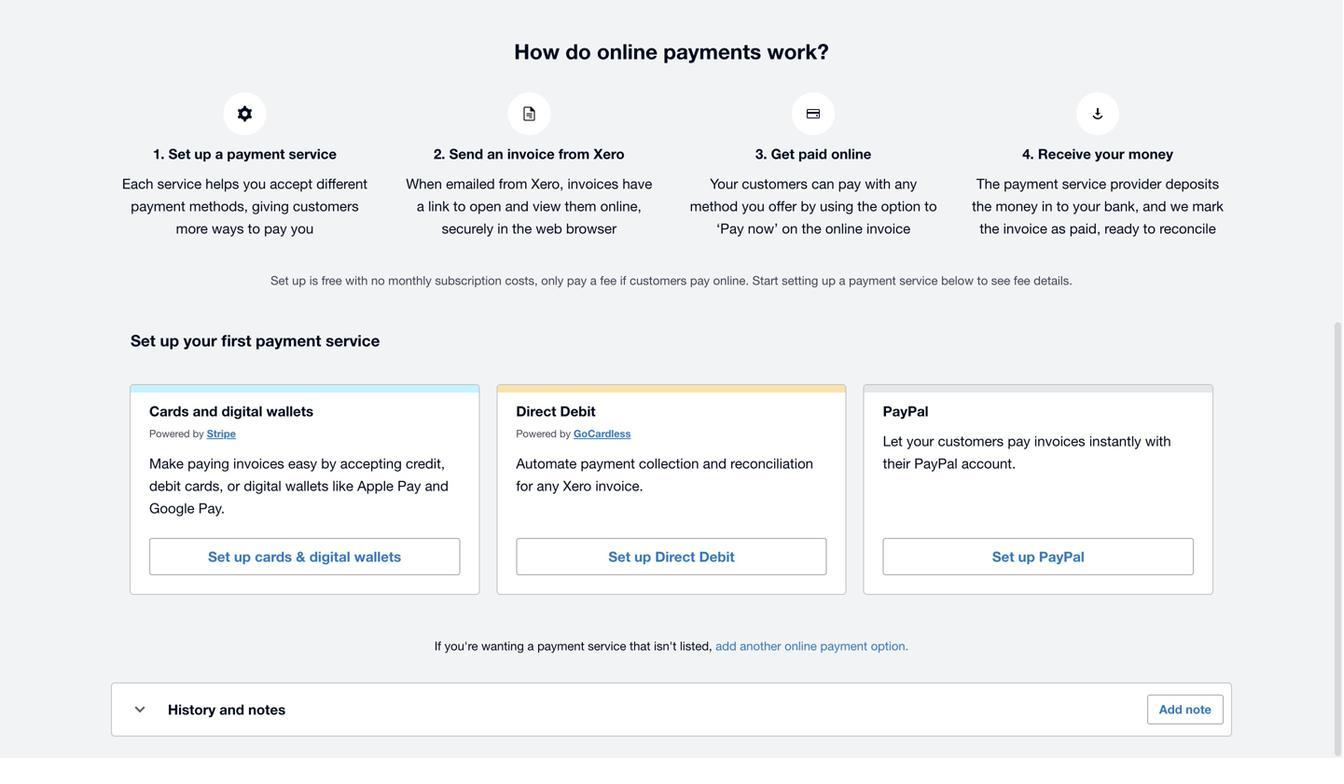 Task type: vqa. For each thing, say whether or not it's contained in the screenshot.
to in the 'Each service helps you accept different payment methods, giving customers more ways to pay you'
yes



Task type: locate. For each thing, give the bounding box(es) containing it.
customers up offer
[[742, 175, 808, 192]]

history
[[168, 702, 216, 718]]

up for set up direct debit
[[634, 549, 651, 565]]

1 vertical spatial from
[[499, 175, 527, 192]]

0 vertical spatial direct
[[516, 403, 556, 420]]

payment right setting
[[849, 273, 896, 288]]

below
[[941, 273, 974, 288]]

to inside your customers can pay with any method you offer by using the option to 'pay now' on the online invoice
[[925, 198, 937, 214]]

digital right &
[[309, 549, 350, 565]]

digital up stripe link at left
[[222, 403, 262, 420]]

direct down the automate payment collection and reconciliation for any xero invoice.
[[655, 549, 695, 565]]

with left no
[[345, 273, 368, 288]]

1 horizontal spatial money
[[1128, 145, 1173, 162]]

when emailed from xero, invoices have a link to open and view them online, securely in the web browser
[[406, 175, 652, 236]]

let
[[883, 433, 903, 449]]

if
[[620, 273, 626, 288]]

powered down cards
[[149, 428, 190, 440]]

payment inside each service helps you accept different payment methods, giving customers more ways to pay you
[[131, 198, 185, 214]]

2 vertical spatial digital
[[309, 549, 350, 565]]

pay.
[[198, 500, 225, 516]]

invoices up or on the left of the page
[[233, 455, 284, 472]]

make
[[149, 455, 184, 472]]

any down automate
[[537, 478, 559, 494]]

paypal
[[883, 403, 929, 420], [914, 455, 958, 472], [1039, 549, 1085, 565]]

invoices left instantly
[[1034, 433, 1085, 449]]

2 vertical spatial with
[[1145, 433, 1171, 449]]

pay left online.
[[690, 273, 710, 288]]

emailed
[[446, 175, 495, 192]]

1 vertical spatial wallets
[[285, 478, 329, 494]]

0 horizontal spatial powered
[[149, 428, 190, 440]]

web
[[536, 220, 562, 236]]

0 vertical spatial paypal
[[883, 403, 929, 420]]

your up provider
[[1095, 145, 1125, 162]]

1 horizontal spatial powered
[[516, 428, 557, 440]]

toggle image
[[135, 707, 145, 713]]

send
[[449, 145, 483, 162]]

for
[[516, 478, 533, 494]]

service inside each service helps you accept different payment methods, giving customers more ways to pay you
[[157, 175, 202, 192]]

and right collection
[[703, 455, 727, 472]]

2 horizontal spatial you
[[742, 198, 765, 214]]

more
[[176, 220, 208, 236]]

to up 'as'
[[1056, 198, 1069, 214]]

0 vertical spatial digital
[[222, 403, 262, 420]]

2 vertical spatial you
[[291, 220, 314, 236]]

pay up using
[[838, 175, 861, 192]]

add note
[[1159, 703, 1212, 717]]

if you're wanting a payment service that isn't listed, add another online payment option.
[[434, 639, 909, 654]]

from
[[559, 145, 590, 162], [499, 175, 527, 192]]

2 vertical spatial paypal
[[1039, 549, 1085, 565]]

in inside when emailed from xero, invoices have a link to open and view them online, securely in the web browser
[[497, 220, 508, 236]]

0 vertical spatial with
[[865, 175, 891, 192]]

and down credit,
[[425, 478, 448, 494]]

1 vertical spatial invoices
[[1034, 433, 1085, 449]]

1 vertical spatial paypal
[[914, 455, 958, 472]]

1 powered from the left
[[149, 428, 190, 440]]

with for free
[[345, 273, 368, 288]]

powered up automate
[[516, 428, 557, 440]]

money down the
[[996, 198, 1038, 214]]

xero down automate
[[563, 478, 591, 494]]

invoice down 'option'
[[866, 220, 911, 236]]

invoice left 'as'
[[1003, 220, 1047, 236]]

wallets up easy
[[266, 403, 313, 420]]

payment right the first
[[256, 331, 321, 350]]

0 vertical spatial you
[[243, 175, 266, 192]]

0 vertical spatial xero
[[593, 145, 625, 162]]

with inside your customers can pay with any method you offer by using the option to 'pay now' on the online invoice
[[865, 175, 891, 192]]

them
[[565, 198, 596, 214]]

1 horizontal spatial invoices
[[567, 175, 619, 192]]

1 vertical spatial direct
[[655, 549, 695, 565]]

powered inside cards and digital wallets powered by stripe
[[149, 428, 190, 440]]

add
[[1159, 703, 1182, 717]]

do
[[565, 39, 591, 64]]

1 horizontal spatial direct
[[655, 549, 695, 565]]

an
[[487, 145, 503, 162]]

pay down giving
[[264, 220, 287, 236]]

pay inside your customers can pay with any method you offer by using the option to 'pay now' on the online invoice
[[838, 175, 861, 192]]

0 horizontal spatial with
[[345, 273, 368, 288]]

by right offer
[[801, 198, 816, 214]]

as
[[1051, 220, 1066, 236]]

1 vertical spatial with
[[345, 273, 368, 288]]

wallets inside make paying invoices easy by accepting credit, debit cards, or digital wallets like apple pay and google pay.
[[285, 478, 329, 494]]

2 vertical spatial invoices
[[233, 455, 284, 472]]

invoices inside let your customers pay invoices instantly with their paypal account.
[[1034, 433, 1085, 449]]

customers inside your customers can pay with any method you offer by using the option to 'pay now' on the online invoice
[[742, 175, 808, 192]]

0 vertical spatial from
[[559, 145, 590, 162]]

add
[[716, 639, 737, 654]]

set inside button
[[208, 549, 230, 565]]

online inside your customers can pay with any method you offer by using the option to 'pay now' on the online invoice
[[825, 220, 863, 236]]

customers down different
[[293, 198, 359, 214]]

a up helps
[[215, 145, 223, 162]]

your right let
[[907, 433, 934, 449]]

1 horizontal spatial invoice
[[866, 220, 911, 236]]

set inside button
[[992, 549, 1014, 565]]

invoices up them
[[567, 175, 619, 192]]

set for first
[[131, 331, 156, 350]]

your inside let your customers pay invoices instantly with their paypal account.
[[907, 433, 934, 449]]

2 fee from the left
[[1014, 273, 1030, 288]]

by inside your customers can pay with any method you offer by using the option to 'pay now' on the online invoice
[[801, 198, 816, 214]]

set
[[168, 145, 191, 162], [271, 273, 289, 288], [131, 331, 156, 350], [208, 549, 230, 565], [608, 549, 630, 565], [992, 549, 1014, 565]]

digital right or on the left of the page
[[244, 478, 281, 494]]

online right the 'do'
[[597, 39, 658, 64]]

in inside the payment service provider deposits the money in to your bank, and we mark the invoice as paid, ready to reconcile
[[1042, 198, 1053, 214]]

pay up the account.
[[1008, 433, 1030, 449]]

if
[[434, 639, 441, 654]]

and inside cards and digital wallets powered by stripe
[[193, 403, 218, 420]]

0 horizontal spatial direct
[[516, 403, 556, 420]]

service left that
[[588, 639, 626, 654]]

up inside button
[[634, 549, 651, 565]]

0 horizontal spatial money
[[996, 198, 1038, 214]]

on
[[782, 220, 798, 236]]

0 horizontal spatial any
[[537, 478, 559, 494]]

or
[[227, 478, 240, 494]]

with right instantly
[[1145, 433, 1171, 449]]

payment down each
[[131, 198, 185, 214]]

debit up add
[[699, 549, 735, 565]]

link
[[428, 198, 449, 214]]

from down 2. send an invoice from xero
[[499, 175, 527, 192]]

first
[[221, 331, 251, 350]]

service
[[289, 145, 337, 162], [157, 175, 202, 192], [1062, 175, 1106, 192], [899, 273, 938, 288], [326, 331, 380, 350], [588, 639, 626, 654]]

2 horizontal spatial invoices
[[1034, 433, 1085, 449]]

paying
[[188, 455, 229, 472]]

by
[[801, 198, 816, 214], [193, 428, 204, 440], [560, 428, 571, 440], [321, 455, 336, 472]]

1 fee from the left
[[600, 273, 617, 288]]

0 horizontal spatial invoices
[[233, 455, 284, 472]]

ways
[[212, 220, 244, 236]]

4. receive your money
[[1022, 145, 1173, 162]]

pay
[[397, 478, 421, 494]]

wallets down apple
[[354, 549, 401, 565]]

2.
[[434, 145, 445, 162]]

xero up have
[[593, 145, 625, 162]]

by left stripe
[[193, 428, 204, 440]]

and up stripe link at left
[[193, 403, 218, 420]]

you up giving
[[243, 175, 266, 192]]

online down using
[[825, 220, 863, 236]]

account.
[[961, 455, 1016, 472]]

customers right if
[[630, 273, 687, 288]]

1 vertical spatial money
[[996, 198, 1038, 214]]

in down open
[[497, 220, 508, 236]]

direct inside button
[[655, 549, 695, 565]]

0 horizontal spatial debit
[[560, 403, 596, 420]]

1 horizontal spatial debit
[[699, 549, 735, 565]]

any inside the automate payment collection and reconciliation for any xero invoice.
[[537, 478, 559, 494]]

0 vertical spatial invoices
[[567, 175, 619, 192]]

your left the first
[[183, 331, 217, 350]]

up inside button
[[234, 549, 251, 565]]

1 horizontal spatial xero
[[593, 145, 625, 162]]

1 vertical spatial you
[[742, 198, 765, 214]]

monthly
[[388, 273, 432, 288]]

1 horizontal spatial you
[[291, 220, 314, 236]]

wallets inside cards and digital wallets powered by stripe
[[266, 403, 313, 420]]

paid,
[[1070, 220, 1101, 236]]

1 vertical spatial digital
[[244, 478, 281, 494]]

wanting
[[481, 639, 524, 654]]

accept
[[270, 175, 312, 192]]

direct up automate
[[516, 403, 556, 420]]

payment up helps
[[227, 145, 285, 162]]

payment down 4.
[[1004, 175, 1058, 192]]

a right setting
[[839, 273, 845, 288]]

we
[[1170, 198, 1188, 214]]

online,
[[600, 198, 641, 214]]

no
[[371, 273, 385, 288]]

invoices for paypal
[[1034, 433, 1085, 449]]

payment left option.
[[820, 639, 867, 654]]

direct inside direct debit powered by gocardless
[[516, 403, 556, 420]]

0 horizontal spatial in
[[497, 220, 508, 236]]

method
[[690, 198, 738, 214]]

invoice inside your customers can pay with any method you offer by using the option to 'pay now' on the online invoice
[[866, 220, 911, 236]]

fee left if
[[600, 273, 617, 288]]

0 horizontal spatial fee
[[600, 273, 617, 288]]

0 horizontal spatial xero
[[563, 478, 591, 494]]

and inside the payment service provider deposits the money in to your bank, and we mark the invoice as paid, ready to reconcile
[[1143, 198, 1166, 214]]

1 horizontal spatial any
[[895, 175, 917, 192]]

1 horizontal spatial in
[[1042, 198, 1053, 214]]

with up 'option'
[[865, 175, 891, 192]]

invoices inside when emailed from xero, invoices have a link to open and view them online, securely in the web browser
[[567, 175, 619, 192]]

how
[[514, 39, 560, 64]]

2 vertical spatial wallets
[[354, 549, 401, 565]]

1 vertical spatial debit
[[699, 549, 735, 565]]

a left if
[[590, 273, 597, 288]]

1 horizontal spatial fee
[[1014, 273, 1030, 288]]

a
[[215, 145, 223, 162], [417, 198, 424, 214], [590, 273, 597, 288], [839, 273, 845, 288], [527, 639, 534, 654]]

2 horizontal spatial invoice
[[1003, 220, 1047, 236]]

cards
[[149, 403, 189, 420]]

and left view
[[505, 198, 529, 214]]

powered
[[149, 428, 190, 440], [516, 428, 557, 440]]

up inside button
[[1018, 549, 1035, 565]]

you down accept at left top
[[291, 220, 314, 236]]

set up your first payment service
[[131, 331, 380, 350]]

to inside each service helps you accept different payment methods, giving customers more ways to pay you
[[248, 220, 260, 236]]

service down "4. receive your money"
[[1062, 175, 1106, 192]]

from inside when emailed from xero, invoices have a link to open and view them online, securely in the web browser
[[499, 175, 527, 192]]

debit up gocardless link
[[560, 403, 596, 420]]

any up 'option'
[[895, 175, 917, 192]]

paypal inside set up paypal button
[[1039, 549, 1085, 565]]

and
[[505, 198, 529, 214], [1143, 198, 1166, 214], [193, 403, 218, 420], [703, 455, 727, 472], [425, 478, 448, 494], [219, 702, 244, 718]]

service down 1.
[[157, 175, 202, 192]]

0 vertical spatial wallets
[[266, 403, 313, 420]]

0 horizontal spatial from
[[499, 175, 527, 192]]

set up cards & digital wallets
[[208, 549, 401, 565]]

pay inside let your customers pay invoices instantly with their paypal account.
[[1008, 433, 1030, 449]]

service inside the payment service provider deposits the money in to your bank, and we mark the invoice as paid, ready to reconcile
[[1062, 175, 1106, 192]]

history and notes
[[168, 702, 286, 718]]

fee right see
[[1014, 273, 1030, 288]]

securely
[[442, 220, 494, 236]]

money up provider
[[1128, 145, 1173, 162]]

1. set up a payment service
[[153, 145, 337, 162]]

invoice up xero, at left top
[[507, 145, 555, 162]]

1 vertical spatial xero
[[563, 478, 591, 494]]

set up direct debit
[[608, 549, 735, 565]]

by right easy
[[321, 455, 336, 472]]

and left we
[[1143, 198, 1166, 214]]

0 vertical spatial money
[[1128, 145, 1173, 162]]

to right link at the top of page
[[453, 198, 466, 214]]

2 horizontal spatial with
[[1145, 433, 1171, 449]]

set inside button
[[608, 549, 630, 565]]

costs,
[[505, 273, 538, 288]]

and inside the automate payment collection and reconciliation for any xero invoice.
[[703, 455, 727, 472]]

1 horizontal spatial with
[[865, 175, 891, 192]]

1 vertical spatial any
[[537, 478, 559, 494]]

any
[[895, 175, 917, 192], [537, 478, 559, 494]]

0 vertical spatial debit
[[560, 403, 596, 420]]

each
[[122, 175, 153, 192]]

payment up invoice.
[[581, 455, 635, 472]]

1 vertical spatial in
[[497, 220, 508, 236]]

the
[[857, 198, 877, 214], [972, 198, 992, 214], [512, 220, 532, 236], [802, 220, 821, 236], [980, 220, 999, 236]]

by up automate
[[560, 428, 571, 440]]

customers up the account.
[[938, 433, 1004, 449]]

to right ways
[[248, 220, 260, 236]]

set up is free with no monthly subscription costs, only pay a fee if customers pay online. start setting up a payment service below to see fee details.
[[271, 273, 1073, 288]]

cards and digital wallets powered by stripe
[[149, 403, 313, 440]]

0 vertical spatial any
[[895, 175, 917, 192]]

you up now'
[[742, 198, 765, 214]]

and left notes
[[219, 702, 244, 718]]

to right 'option'
[[925, 198, 937, 214]]

the inside when emailed from xero, invoices have a link to open and view them online, securely in the web browser
[[512, 220, 532, 236]]

2 powered from the left
[[516, 428, 557, 440]]

in up 'as'
[[1042, 198, 1053, 214]]

listed,
[[680, 639, 712, 654]]

digital
[[222, 403, 262, 420], [244, 478, 281, 494], [309, 549, 350, 565]]

a left link at the top of page
[[417, 198, 424, 214]]

google
[[149, 500, 195, 516]]

payment right 'wanting'
[[537, 639, 584, 654]]

your
[[1095, 145, 1125, 162], [1073, 198, 1100, 214], [183, 331, 217, 350], [907, 433, 934, 449]]

to right ready
[[1143, 220, 1156, 236]]

invoice
[[507, 145, 555, 162], [866, 220, 911, 236], [1003, 220, 1047, 236]]

pay right the only
[[567, 273, 587, 288]]

customers inside let your customers pay invoices instantly with their paypal account.
[[938, 433, 1004, 449]]

their
[[883, 455, 910, 472]]

wallets down easy
[[285, 478, 329, 494]]

from up xero, at left top
[[559, 145, 590, 162]]

your up paid,
[[1073, 198, 1100, 214]]

cards,
[[185, 478, 223, 494]]

online
[[597, 39, 658, 64], [831, 145, 871, 162], [825, 220, 863, 236], [785, 639, 817, 654]]

methods,
[[189, 198, 248, 214]]

0 vertical spatial in
[[1042, 198, 1053, 214]]



Task type: describe. For each thing, give the bounding box(es) containing it.
xero,
[[531, 175, 564, 192]]

to inside when emailed from xero, invoices have a link to open and view them online, securely in the web browser
[[453, 198, 466, 214]]

receive
[[1038, 145, 1091, 162]]

gocardless
[[574, 428, 631, 440]]

notes
[[248, 702, 286, 718]]

using
[[820, 198, 854, 214]]

by inside cards and digital wallets powered by stripe
[[193, 428, 204, 440]]

wallets inside button
[[354, 549, 401, 565]]

debit
[[149, 478, 181, 494]]

set up direct debit button
[[516, 538, 827, 576]]

that
[[630, 639, 651, 654]]

powered inside direct debit powered by gocardless
[[516, 428, 557, 440]]

xero inside the automate payment collection and reconciliation for any xero invoice.
[[563, 478, 591, 494]]

let your customers pay invoices instantly with their paypal account.
[[883, 433, 1171, 472]]

set for debit
[[608, 549, 630, 565]]

subscription
[[435, 273, 502, 288]]

with inside let your customers pay invoices instantly with their paypal account.
[[1145, 433, 1171, 449]]

gocardless link
[[574, 428, 631, 440]]

option.
[[871, 639, 909, 654]]

accepting
[[340, 455, 402, 472]]

giving
[[252, 198, 289, 214]]

cards
[[255, 549, 292, 565]]

by inside direct debit powered by gocardless
[[560, 428, 571, 440]]

reconciliation
[[730, 455, 813, 472]]

service down free
[[326, 331, 380, 350]]

invoices inside make paying invoices easy by accepting credit, debit cards, or digital wallets like apple pay and google pay.
[[233, 455, 284, 472]]

your inside the payment service provider deposits the money in to your bank, and we mark the invoice as paid, ready to reconcile
[[1073, 198, 1100, 214]]

up for set up cards & digital wallets
[[234, 549, 251, 565]]

note
[[1186, 703, 1212, 717]]

'pay
[[716, 220, 744, 236]]

and inside make paying invoices easy by accepting credit, debit cards, or digital wallets like apple pay and google pay.
[[425, 478, 448, 494]]

your customers can pay with any method you offer by using the option to 'pay now' on the online invoice
[[690, 175, 937, 236]]

3. get paid online
[[755, 145, 871, 162]]

paypal inside let your customers pay invoices instantly with their paypal account.
[[914, 455, 958, 472]]

instantly
[[1089, 433, 1141, 449]]

automate
[[516, 455, 577, 472]]

provider
[[1110, 175, 1162, 192]]

digital inside make paying invoices easy by accepting credit, debit cards, or digital wallets like apple pay and google pay.
[[244, 478, 281, 494]]

easy
[[288, 455, 317, 472]]

payment inside the automate payment collection and reconciliation for any xero invoice.
[[581, 455, 635, 472]]

invoice inside the payment service provider deposits the money in to your bank, and we mark the invoice as paid, ready to reconcile
[[1003, 220, 1047, 236]]

online right paid
[[831, 145, 871, 162]]

pay inside each service helps you accept different payment methods, giving customers more ways to pay you
[[264, 220, 287, 236]]

another
[[740, 639, 781, 654]]

invoices for 2. send an invoice from xero
[[567, 175, 619, 192]]

service up accept at left top
[[289, 145, 337, 162]]

you're
[[445, 639, 478, 654]]

direct debit powered by gocardless
[[516, 403, 631, 440]]

a inside when emailed from xero, invoices have a link to open and view them online, securely in the web browser
[[417, 198, 424, 214]]

set for free
[[271, 273, 289, 288]]

helps
[[205, 175, 239, 192]]

set for &
[[208, 549, 230, 565]]

customers inside each service helps you accept different payment methods, giving customers more ways to pay you
[[293, 198, 359, 214]]

0 horizontal spatial invoice
[[507, 145, 555, 162]]

stripe
[[207, 428, 236, 440]]

up for set up is free with no monthly subscription costs, only pay a fee if customers pay online. start setting up a payment service below to see fee details.
[[292, 273, 306, 288]]

debit inside button
[[699, 549, 735, 565]]

open
[[470, 198, 501, 214]]

0 horizontal spatial you
[[243, 175, 266, 192]]

any inside your customers can pay with any method you offer by using the option to 'pay now' on the online invoice
[[895, 175, 917, 192]]

reconcile
[[1160, 220, 1216, 236]]

collection
[[639, 455, 699, 472]]

is
[[309, 273, 318, 288]]

digital inside cards and digital wallets powered by stripe
[[222, 403, 262, 420]]

option
[[881, 198, 921, 214]]

get
[[771, 145, 795, 162]]

ready
[[1105, 220, 1139, 236]]

debit inside direct debit powered by gocardless
[[560, 403, 596, 420]]

up for set up your first payment service
[[160, 331, 179, 350]]

only
[[541, 273, 564, 288]]

apple
[[357, 478, 394, 494]]

how do online payments work?
[[514, 39, 829, 64]]

&
[[296, 549, 306, 565]]

online right the another at the bottom right
[[785, 639, 817, 654]]

you inside your customers can pay with any method you offer by using the option to 'pay now' on the online invoice
[[742, 198, 765, 214]]

the payment service provider deposits the money in to your bank, and we mark the invoice as paid, ready to reconcile
[[972, 175, 1224, 236]]

and inside when emailed from xero, invoices have a link to open and view them online, securely in the web browser
[[505, 198, 529, 214]]

add note button
[[1147, 695, 1224, 725]]

to left see
[[977, 273, 988, 288]]

set up paypal
[[992, 549, 1085, 565]]

payment inside the payment service provider deposits the money in to your bank, and we mark the invoice as paid, ready to reconcile
[[1004, 175, 1058, 192]]

view
[[533, 198, 561, 214]]

by inside make paying invoices easy by accepting credit, debit cards, or digital wallets like apple pay and google pay.
[[321, 455, 336, 472]]

different
[[316, 175, 367, 192]]

now'
[[748, 220, 778, 236]]

your
[[710, 175, 738, 192]]

mark
[[1192, 198, 1224, 214]]

the
[[977, 175, 1000, 192]]

invoice.
[[595, 478, 643, 494]]

work?
[[767, 39, 829, 64]]

bank,
[[1104, 198, 1139, 214]]

payments
[[663, 39, 761, 64]]

service left below
[[899, 273, 938, 288]]

1 horizontal spatial from
[[559, 145, 590, 162]]

each service helps you accept different payment methods, giving customers more ways to pay you
[[122, 175, 367, 236]]

up for set up paypal
[[1018, 549, 1035, 565]]

see
[[991, 273, 1010, 288]]

setting
[[782, 273, 818, 288]]

details.
[[1034, 273, 1073, 288]]

1.
[[153, 145, 165, 162]]

money inside the payment service provider deposits the money in to your bank, and we mark the invoice as paid, ready to reconcile
[[996, 198, 1038, 214]]

with for pay
[[865, 175, 891, 192]]

offer
[[768, 198, 797, 214]]

browser
[[566, 220, 617, 236]]

3.
[[755, 145, 767, 162]]

digital inside button
[[309, 549, 350, 565]]

isn't
[[654, 639, 677, 654]]

set up paypal button
[[883, 538, 1194, 576]]

stripe link
[[207, 428, 236, 440]]

credit,
[[406, 455, 445, 472]]

a right 'wanting'
[[527, 639, 534, 654]]



